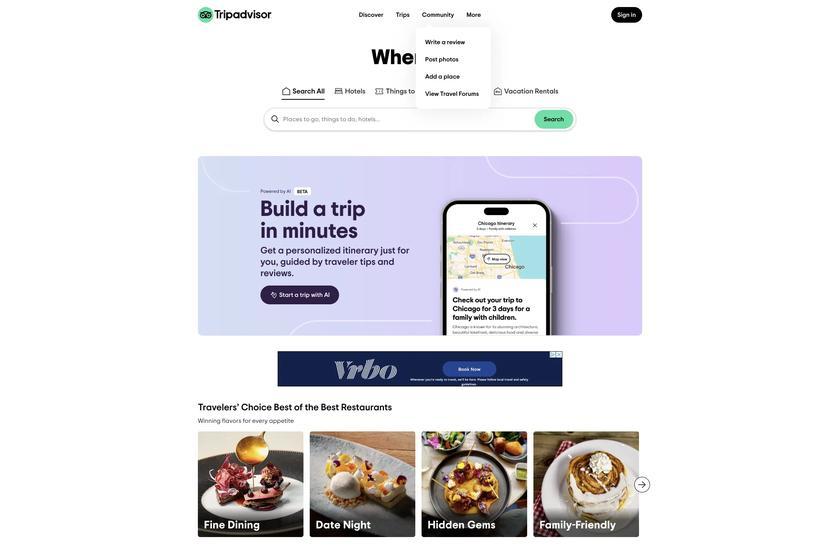 Task type: locate. For each thing, give the bounding box(es) containing it.
for
[[398, 246, 410, 255], [243, 418, 251, 424]]

1 vertical spatial in
[[261, 220, 278, 242]]

0 vertical spatial for
[[398, 246, 410, 255]]

menu containing write a review
[[416, 27, 491, 109]]

advertisement region
[[278, 351, 563, 387]]

1 best from the left
[[274, 403, 292, 412]]

vacation
[[504, 88, 534, 95]]

trip
[[331, 198, 365, 220], [300, 292, 310, 298]]

add a place link
[[422, 68, 485, 85]]

start
[[279, 292, 293, 298]]

where to?
[[372, 47, 469, 68]]

get
[[261, 246, 276, 255]]

search for search
[[544, 116, 564, 122]]

fine
[[204, 520, 225, 531]]

1 horizontal spatial restaurants
[[446, 88, 484, 95]]

things
[[386, 88, 407, 95]]

best right the in the bottom of the page
[[321, 403, 339, 412]]

restaurants
[[446, 88, 484, 95], [341, 403, 392, 412]]

view
[[425, 91, 439, 97]]

1 vertical spatial ai
[[324, 292, 330, 298]]

next image
[[638, 480, 647, 489]]

hotels button
[[333, 85, 367, 100]]

a right build
[[313, 198, 326, 220]]

a for add
[[438, 73, 442, 80]]

1 horizontal spatial in
[[631, 12, 636, 18]]

trips
[[396, 12, 410, 18]]

travelers'
[[198, 403, 239, 412]]

write a review link
[[422, 34, 485, 51]]

0 horizontal spatial for
[[243, 418, 251, 424]]

every
[[252, 418, 268, 424]]

a right get
[[278, 246, 284, 255]]

1 horizontal spatial by
[[312, 257, 323, 267]]

write
[[425, 39, 441, 45]]

1 vertical spatial for
[[243, 418, 251, 424]]

0 vertical spatial restaurants
[[446, 88, 484, 95]]

1 vertical spatial trip
[[300, 292, 310, 298]]

in
[[631, 12, 636, 18], [261, 220, 278, 242]]

menu
[[416, 27, 491, 109]]

by down personalized at the top left of the page
[[312, 257, 323, 267]]

hidden gems
[[428, 520, 496, 531]]

place
[[444, 73, 460, 80]]

to?
[[439, 47, 469, 68]]

1 horizontal spatial search
[[544, 116, 564, 122]]

travelers' choice best of the best restaurants
[[198, 403, 392, 412]]

family-
[[540, 520, 576, 531]]

0 vertical spatial search
[[293, 88, 315, 95]]

traveler
[[325, 257, 358, 267]]

vacation rentals
[[504, 88, 559, 95]]

a right start
[[295, 292, 299, 298]]

1 vertical spatial search
[[544, 116, 564, 122]]

a right write
[[442, 39, 446, 45]]

0 vertical spatial ai
[[287, 189, 291, 194]]

sign in link
[[611, 7, 642, 23]]

ai left "beta"
[[287, 189, 291, 194]]

search inside 'button'
[[544, 116, 564, 122]]

of
[[294, 403, 303, 412]]

0 horizontal spatial in
[[261, 220, 278, 242]]

best
[[274, 403, 292, 412], [321, 403, 339, 412]]

restaurants link
[[435, 86, 484, 96]]

0 horizontal spatial best
[[274, 403, 292, 412]]

all
[[317, 88, 325, 95]]

in right sign
[[631, 12, 636, 18]]

1 horizontal spatial ai
[[324, 292, 330, 298]]

for right just
[[398, 246, 410, 255]]

0 horizontal spatial search
[[293, 88, 315, 95]]

the
[[305, 403, 319, 412]]

a
[[442, 39, 446, 45], [438, 73, 442, 80], [313, 198, 326, 220], [278, 246, 284, 255], [295, 292, 299, 298]]

fine dining link
[[198, 432, 304, 537]]

things to do link
[[375, 86, 425, 96]]

tips
[[360, 257, 376, 267]]

search all button
[[280, 85, 326, 100]]

search
[[293, 88, 315, 95], [544, 116, 564, 122]]

0 horizontal spatial trip
[[300, 292, 310, 298]]

0 vertical spatial by
[[280, 189, 286, 194]]

write a review
[[425, 39, 465, 45]]

hotels
[[345, 88, 366, 95]]

trip inside button
[[300, 292, 310, 298]]

trip inside the build a trip in minutes get a personalized itinerary just for you, guided by traveler tips and reviews.
[[331, 198, 365, 220]]

flavors
[[222, 418, 241, 424]]

1 vertical spatial by
[[312, 257, 323, 267]]

in up get
[[261, 220, 278, 242]]

a right add
[[438, 73, 442, 80]]

by right powered
[[280, 189, 286, 194]]

search for search all
[[293, 88, 315, 95]]

discover
[[359, 12, 384, 18]]

a inside button
[[295, 292, 299, 298]]

review
[[447, 39, 465, 45]]

0 horizontal spatial ai
[[287, 189, 291, 194]]

post photos
[[425, 56, 459, 62]]

search inside button
[[293, 88, 315, 95]]

0 horizontal spatial restaurants
[[341, 403, 392, 412]]

0 vertical spatial in
[[631, 12, 636, 18]]

search down rentals
[[544, 116, 564, 122]]

personalized
[[286, 246, 341, 255]]

1 horizontal spatial trip
[[331, 198, 365, 220]]

1 horizontal spatial best
[[321, 403, 339, 412]]

search all
[[293, 88, 325, 95]]

sign
[[618, 12, 630, 18]]

0 horizontal spatial by
[[280, 189, 286, 194]]

tab list
[[0, 83, 840, 101]]

for left every
[[243, 418, 251, 424]]

search left all
[[293, 88, 315, 95]]

to
[[409, 88, 415, 95]]

0 vertical spatial trip
[[331, 198, 365, 220]]

view travel forums
[[425, 91, 479, 97]]

ai right with
[[324, 292, 330, 298]]

1 vertical spatial restaurants
[[341, 403, 392, 412]]

friendly
[[576, 520, 616, 531]]

in inside the build a trip in minutes get a personalized itinerary just for you, guided by traveler tips and reviews.
[[261, 220, 278, 242]]

1 horizontal spatial for
[[398, 246, 410, 255]]

sign in
[[618, 12, 636, 18]]

things to do
[[386, 88, 425, 95]]

build a trip in minutes get a personalized itinerary just for you, guided by traveler tips and reviews.
[[261, 198, 410, 278]]

family-friendly
[[540, 520, 616, 531]]

best up appetite
[[274, 403, 292, 412]]

by
[[280, 189, 286, 194], [312, 257, 323, 267]]



Task type: describe. For each thing, give the bounding box(es) containing it.
community button
[[416, 7, 460, 23]]

restaurants button
[[433, 85, 486, 100]]

choice
[[241, 403, 272, 412]]

night
[[343, 520, 371, 531]]

for inside the build a trip in minutes get a personalized itinerary just for you, guided by traveler tips and reviews.
[[398, 246, 410, 255]]

previous image
[[193, 480, 203, 489]]

Search search field
[[283, 116, 535, 123]]

with
[[311, 292, 323, 298]]

a for start
[[295, 292, 299, 298]]

vacation rentals link
[[493, 86, 559, 96]]

rentals
[[535, 88, 559, 95]]

things to do button
[[373, 85, 427, 100]]

hotels link
[[334, 86, 366, 96]]

winning
[[198, 418, 221, 424]]

travel
[[440, 91, 458, 97]]

minutes
[[282, 220, 358, 242]]

where
[[372, 47, 435, 68]]

powered
[[261, 189, 279, 194]]

trips button
[[390, 7, 416, 23]]

2 best from the left
[[321, 403, 339, 412]]

trip for ai
[[300, 292, 310, 298]]

build
[[261, 198, 309, 220]]

forums
[[459, 91, 479, 97]]

add
[[425, 73, 437, 80]]

start a trip with ai button
[[261, 286, 339, 304]]

hidden
[[428, 520, 465, 531]]

search button
[[535, 110, 574, 129]]

post
[[425, 56, 438, 62]]

reviews.
[[261, 269, 294, 278]]

restaurants inside button
[[446, 88, 484, 95]]

ai inside button
[[324, 292, 330, 298]]

community
[[422, 12, 454, 18]]

Search search field
[[264, 108, 576, 130]]

fine dining
[[204, 520, 260, 531]]

more
[[467, 12, 481, 18]]

gems
[[467, 520, 496, 531]]

post photos link
[[422, 51, 485, 68]]

date night
[[316, 520, 371, 531]]

start a trip with ai
[[279, 292, 330, 298]]

you,
[[261, 257, 278, 267]]

winning flavors for every appetite
[[198, 418, 294, 424]]

trip for minutes
[[331, 198, 365, 220]]

guided
[[280, 257, 310, 267]]

tripadvisor image
[[198, 7, 272, 23]]

tab list containing search all
[[0, 83, 840, 101]]

add a place
[[425, 73, 460, 80]]

do
[[417, 88, 425, 95]]

just
[[381, 246, 396, 255]]

date night link
[[310, 432, 415, 537]]

powered by ai
[[261, 189, 291, 194]]

family-friendly link
[[534, 432, 639, 537]]

view travel forums link
[[422, 85, 485, 102]]

dining
[[228, 520, 260, 531]]

appetite
[[269, 418, 294, 424]]

discover button
[[353, 7, 390, 23]]

date
[[316, 520, 341, 531]]

beta
[[297, 189, 308, 194]]

hidden gems link
[[422, 432, 527, 537]]

a for write
[[442, 39, 446, 45]]

and
[[378, 257, 394, 267]]

by inside the build a trip in minutes get a personalized itinerary just for you, guided by traveler tips and reviews.
[[312, 257, 323, 267]]

itinerary
[[343, 246, 379, 255]]

search image
[[271, 115, 280, 124]]

more button
[[460, 7, 487, 23]]

vacation rentals button
[[492, 85, 560, 100]]

photos
[[439, 56, 459, 62]]

a for build
[[313, 198, 326, 220]]



Task type: vqa. For each thing, say whether or not it's contained in the screenshot.
top IN
yes



